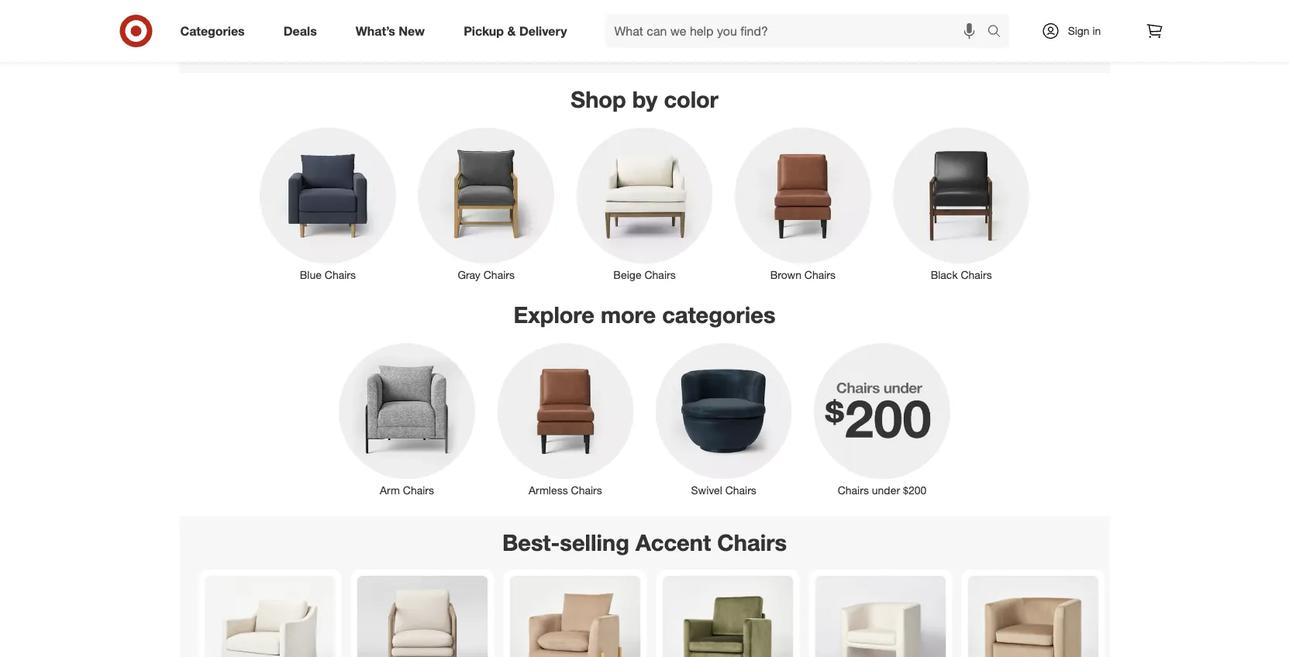 Task type: vqa. For each thing, say whether or not it's contained in the screenshot.
Jerk
no



Task type: locate. For each thing, give the bounding box(es) containing it.
perfect
[[683, 21, 718, 35]]

wingback
[[274, 5, 321, 19]]

long
[[519, 21, 540, 35]]

chairs inside black chairs link
[[961, 268, 992, 281]]

2 your from the left
[[837, 36, 858, 50]]

explore inside lounge in sophisticated style with a tufted accent chair. explore tufted chairs in a variety of designs to match your decor style.
[[832, 21, 869, 35]]

chairs right the beige on the top of page
[[645, 268, 676, 281]]

style up chairs
[[923, 5, 946, 19]]

arm chairs link
[[328, 340, 486, 498]]

variety
[[957, 21, 989, 35]]

categories
[[662, 301, 776, 329]]

& down winged
[[452, 21, 458, 35]]

tufted up search
[[981, 5, 1010, 19]]

2 horizontal spatial &
[[601, 21, 608, 35]]

for
[[367, 21, 380, 35], [721, 21, 734, 35], [701, 36, 714, 50]]

blue chairs link
[[249, 124, 407, 283]]

a up variety
[[972, 5, 978, 19]]

if you're looking to enjoy some quiet time at the end of a long day, a chair & ottoman set is perfect for you. find comfortable and easygoing styles for your space. link
[[498, 0, 792, 60]]

shop by color
[[571, 85, 719, 113]]

chairs for gray chairs
[[484, 268, 515, 281]]

tufeld wood armchair beige - threshold™ image
[[357, 576, 488, 658]]

elroy accent chair with wooden legs brown velvet - threshold™ designed with studio mcgee image
[[510, 576, 641, 658]]

1 vertical spatial style
[[269, 36, 292, 50]]

0 horizontal spatial tufted
[[872, 21, 901, 35]]

1 horizontal spatial tufted
[[981, 5, 1010, 19]]

& right chair
[[601, 21, 608, 35]]

sign
[[1068, 24, 1090, 38]]

for down perfect
[[701, 36, 714, 50]]

explore left more
[[514, 301, 595, 329]]

accent
[[636, 529, 711, 557]]

chairs inside armless chairs link
[[571, 484, 602, 497]]

1 your from the left
[[717, 36, 738, 50]]

1 horizontal spatial with
[[949, 5, 969, 19]]

0 horizontal spatial of
[[764, 5, 774, 19]]

1 vertical spatial of
[[992, 21, 1001, 35]]

chairs for black chairs
[[961, 268, 992, 281]]

0 vertical spatial tufted
[[981, 5, 1010, 19]]

chair
[[574, 21, 598, 35]]

with
[[352, 5, 372, 19], [949, 5, 969, 19]]

of right "end" on the top right
[[764, 5, 774, 19]]

0 vertical spatial explore
[[832, 21, 869, 35]]

both,
[[383, 21, 408, 35]]

chairs right swivel at the bottom right of the page
[[726, 484, 757, 497]]

gray
[[458, 268, 481, 281]]

1 vertical spatial tufted
[[872, 21, 901, 35]]

arm chairs
[[380, 484, 434, 497]]

0 vertical spatial style
[[923, 5, 946, 19]]

a
[[972, 5, 978, 19], [510, 21, 516, 35], [565, 21, 571, 35], [948, 21, 954, 35]]

to inside lounge in sophisticated style with a tufted accent chair. explore tufted chairs in a variety of designs to match your decor style.
[[1045, 21, 1055, 35]]

tufted down sophisticated
[[872, 21, 901, 35]]

you're
[[519, 5, 548, 19]]

sides
[[217, 21, 242, 35]]

deals
[[284, 23, 317, 38]]

what's
[[356, 23, 395, 38]]

and down classic
[[245, 21, 264, 35]]

0 horizontal spatial explore
[[514, 301, 595, 329]]

of inside 'if you're looking to enjoy some quiet time at the end of a long day, a chair & ottoman set is perfect for you. find comfortable and easygoing styles for your space.'
[[764, 5, 774, 19]]

signature
[[390, 5, 434, 19]]

chair.
[[804, 21, 829, 35]]

best-
[[502, 529, 560, 557]]

your down the "you."
[[717, 36, 738, 50]]

seating.
[[295, 36, 332, 50]]

in
[[843, 5, 852, 19], [936, 21, 945, 35], [1093, 24, 1101, 38]]

to down accent
[[1045, 21, 1055, 35]]

your inside lounge in sophisticated style with a tufted accent chair. explore tufted chairs in a variety of designs to match your decor style.
[[837, 36, 858, 50]]

pickup & delivery link
[[451, 14, 587, 48]]

& inside 'if you're looking to enjoy some quiet time at the end of a long day, a chair & ottoman set is perfect for you. find comfortable and easygoing styles for your space.'
[[601, 21, 608, 35]]

chair,
[[324, 5, 349, 19]]

explore up the decor
[[832, 21, 869, 35]]

winged
[[437, 5, 473, 19]]

1 horizontal spatial of
[[992, 21, 1001, 35]]

find
[[510, 36, 531, 50]]

0 horizontal spatial for
[[367, 21, 380, 35]]

0 horizontal spatial your
[[717, 36, 738, 50]]

and down chair
[[596, 36, 614, 50]]

1 with from the left
[[352, 5, 372, 19]]

your inside 'if you're looking to enjoy some quiet time at the end of a long day, a chair & ottoman set is perfect for you. find comfortable and easygoing styles for your space.'
[[717, 36, 738, 50]]

at
[[712, 5, 721, 19]]

0 horizontal spatial to
[[589, 5, 599, 19]]

0 vertical spatial of
[[764, 5, 774, 19]]

in for sign
[[1093, 24, 1101, 38]]

vernon upholstered barrel accent chair natural linen - threshold™ designed with studio mcgee image
[[815, 576, 946, 658]]

explore
[[832, 21, 869, 35], [514, 301, 595, 329]]

its
[[375, 5, 386, 19]]

1 horizontal spatial to
[[1045, 21, 1055, 35]]

0 horizontal spatial and
[[245, 21, 264, 35]]

with up well
[[352, 5, 372, 19]]

1 horizontal spatial for
[[701, 36, 714, 50]]

to
[[589, 5, 599, 19], [1045, 21, 1055, 35]]

2 horizontal spatial in
[[1093, 24, 1101, 38]]

1 horizontal spatial explore
[[832, 21, 869, 35]]

chairs right blue
[[325, 268, 356, 281]]

1 horizontal spatial and
[[596, 36, 614, 50]]

swivel chairs
[[691, 484, 757, 497]]

if
[[510, 5, 516, 19]]

in right chairs
[[936, 21, 945, 35]]

chairs inside blue chairs link
[[325, 268, 356, 281]]

0 vertical spatial to
[[589, 5, 599, 19]]

0 horizontal spatial in
[[843, 5, 852, 19]]

bellfield fully upholstered accent chair olive green velvet (fa) - threshold™ designed with studio mcgee image
[[663, 576, 794, 658]]

in right sign
[[1093, 24, 1101, 38]]

color
[[664, 85, 719, 113]]

chairs down the swivel chairs
[[717, 529, 787, 557]]

& inside the classic wingback chair, with its signature winged sides and tall back, works well for both, modern & traditional-style seating.
[[452, 21, 458, 35]]

chairs inside gray chairs link
[[484, 268, 515, 281]]

chairs right armless
[[571, 484, 602, 497]]

of
[[764, 5, 774, 19], [992, 21, 1001, 35]]

&
[[452, 21, 458, 35], [601, 21, 608, 35], [508, 23, 516, 38]]

chairs inside swivel chairs link
[[726, 484, 757, 497]]

chairs right gray
[[484, 268, 515, 281]]

best-selling accent chairs
[[502, 529, 787, 557]]

1 horizontal spatial in
[[936, 21, 945, 35]]

under
[[872, 484, 900, 497]]

1 vertical spatial to
[[1045, 21, 1055, 35]]

beige chairs link
[[566, 124, 724, 283]]

looking
[[551, 5, 586, 19]]

armless chairs link
[[486, 340, 645, 498]]

2 with from the left
[[949, 5, 969, 19]]

style
[[923, 5, 946, 19], [269, 36, 292, 50]]

blue
[[300, 268, 322, 281]]

chairs inside brown chairs 'link'
[[805, 268, 836, 281]]

of right variety
[[992, 21, 1001, 35]]

with inside lounge in sophisticated style with a tufted accent chair. explore tufted chairs in a variety of designs to match your decor style.
[[949, 5, 969, 19]]

with up variety
[[949, 5, 969, 19]]

0 horizontal spatial with
[[352, 5, 372, 19]]

chairs for armless chairs
[[571, 484, 602, 497]]

of inside lounge in sophisticated style with a tufted accent chair. explore tufted chairs in a variety of designs to match your decor style.
[[992, 21, 1001, 35]]

chairs inside chairs under $200 link
[[838, 484, 869, 497]]

style down tall on the left of page
[[269, 36, 292, 50]]

chairs inside beige chairs link
[[645, 268, 676, 281]]

your left the decor
[[837, 36, 858, 50]]

match
[[804, 36, 834, 50]]

0 horizontal spatial style
[[269, 36, 292, 50]]

with inside the classic wingback chair, with its signature winged sides and tall back, works well for both, modern & traditional-style seating.
[[352, 5, 372, 19]]

end
[[743, 5, 761, 19]]

chairs inside arm chairs link
[[403, 484, 434, 497]]

sign in
[[1068, 24, 1101, 38]]

new
[[399, 23, 425, 38]]

your
[[717, 36, 738, 50], [837, 36, 858, 50]]

traditional-
[[217, 36, 269, 50]]

chairs left under
[[838, 484, 869, 497]]

1 vertical spatial and
[[596, 36, 614, 50]]

chairs for swivel chairs
[[726, 484, 757, 497]]

search
[[981, 25, 1018, 40]]

& left long
[[508, 23, 516, 38]]

for down its
[[367, 21, 380, 35]]

carousel region
[[180, 517, 1110, 658]]

0 vertical spatial and
[[245, 21, 264, 35]]

1 horizontal spatial style
[[923, 5, 946, 19]]

some
[[631, 5, 658, 19]]

0 horizontal spatial &
[[452, 21, 458, 35]]

deals link
[[270, 14, 336, 48]]

in right lounge
[[843, 5, 852, 19]]

what's new link
[[343, 14, 444, 48]]

to up chair
[[589, 5, 599, 19]]

chairs right arm on the bottom of the page
[[403, 484, 434, 497]]

by
[[633, 85, 658, 113]]

chairs right black
[[961, 268, 992, 281]]

1 horizontal spatial your
[[837, 36, 858, 50]]

works
[[313, 21, 342, 35]]

style inside the classic wingback chair, with its signature winged sides and tall back, works well for both, modern & traditional-style seating.
[[269, 36, 292, 50]]

chairs right brown
[[805, 268, 836, 281]]

for down the
[[721, 21, 734, 35]]

lounge in sophisticated style with a tufted accent chair. explore tufted chairs in a variety of designs to match your decor style.
[[804, 5, 1055, 50]]

chairs
[[904, 21, 933, 35]]



Task type: describe. For each thing, give the bounding box(es) containing it.
modern
[[411, 21, 449, 35]]

space.
[[741, 36, 773, 50]]

swivel
[[691, 484, 723, 497]]

arm
[[380, 484, 400, 497]]

decor
[[861, 36, 890, 50]]

black
[[931, 268, 958, 281]]

sophisticated
[[855, 5, 920, 19]]

for inside the classic wingback chair, with its signature winged sides and tall back, works well for both, modern & traditional-style seating.
[[367, 21, 380, 35]]

& for modern
[[452, 21, 458, 35]]

day,
[[543, 21, 562, 35]]

the classic wingback chair, with its signature winged sides and tall back, works well for both, modern & traditional-style seating. link
[[204, 0, 498, 60]]

brown chairs link
[[724, 124, 882, 283]]

swivel chairs link
[[645, 340, 803, 498]]

chairs under $200
[[838, 484, 927, 497]]

vernon upholstered barrel swivel chair light brown velvet - threshold™ designed with studio mcgee image
[[968, 576, 1099, 658]]

easygoing
[[617, 36, 667, 50]]

quiet
[[661, 5, 685, 19]]

armless chairs
[[529, 484, 602, 497]]

more
[[601, 301, 656, 329]]

to inside 'if you're looking to enjoy some quiet time at the end of a long day, a chair & ottoman set is perfect for you. find comfortable and easygoing styles for your space.'
[[589, 5, 599, 19]]

1 vertical spatial explore
[[514, 301, 595, 329]]

style.
[[893, 36, 918, 50]]

armless
[[529, 484, 568, 497]]

black chairs link
[[882, 124, 1041, 283]]

ottoman
[[611, 21, 651, 35]]

chairs for brown chairs
[[805, 268, 836, 281]]

lounge in sophisticated style with a tufted accent chair. explore tufted chairs in a variety of designs to match your decor style. link
[[792, 0, 1085, 60]]

with for variety
[[949, 5, 969, 19]]

comfortable
[[534, 36, 593, 50]]

pickup
[[464, 23, 504, 38]]

brown
[[771, 268, 802, 281]]

what's new
[[356, 23, 425, 38]]

beige
[[614, 268, 642, 281]]

styles
[[670, 36, 698, 50]]

brown chairs
[[771, 268, 836, 281]]

blue chairs
[[300, 268, 356, 281]]

classic
[[238, 5, 271, 19]]

the classic wingback chair, with its signature winged sides and tall back, works well for both, modern & traditional-style seating.
[[217, 5, 473, 50]]

vivian park upholstered swivel chair cream - threshold™ designed with studio mcgee image
[[204, 576, 335, 658]]

accent
[[1013, 5, 1046, 19]]

in for lounge
[[843, 5, 852, 19]]

lounge
[[804, 5, 840, 19]]

selling
[[560, 529, 630, 557]]

gray chairs
[[458, 268, 515, 281]]

back,
[[284, 21, 310, 35]]

is
[[672, 21, 680, 35]]

shop
[[571, 85, 626, 113]]

sign in link
[[1029, 14, 1126, 48]]

chairs for arm chairs
[[403, 484, 434, 497]]

& for chair
[[601, 21, 608, 35]]

enjoy
[[602, 5, 628, 19]]

time
[[688, 5, 709, 19]]

gray chairs link
[[407, 124, 566, 283]]

a right the day,
[[565, 21, 571, 35]]

pickup & delivery
[[464, 23, 567, 38]]

1 horizontal spatial &
[[508, 23, 516, 38]]

with for for
[[352, 5, 372, 19]]

categories link
[[167, 14, 264, 48]]

and inside the classic wingback chair, with its signature winged sides and tall back, works well for both, modern & traditional-style seating.
[[245, 21, 264, 35]]

a left variety
[[948, 21, 954, 35]]

designs
[[1004, 21, 1042, 35]]

delivery
[[519, 23, 567, 38]]

set
[[654, 21, 669, 35]]

2 horizontal spatial for
[[721, 21, 734, 35]]

categories
[[180, 23, 245, 38]]

if you're looking to enjoy some quiet time at the end of a long day, a chair & ottoman set is perfect for you. find comfortable and easygoing styles for your space.
[[510, 5, 774, 50]]

the
[[217, 5, 235, 19]]

search button
[[981, 14, 1018, 51]]

black chairs
[[931, 268, 992, 281]]

chairs inside carousel region
[[717, 529, 787, 557]]

What can we help you find? suggestions appear below search field
[[605, 14, 991, 48]]

explore more categories
[[514, 301, 776, 329]]

and inside 'if you're looking to enjoy some quiet time at the end of a long day, a chair & ottoman set is perfect for you. find comfortable and easygoing styles for your space.'
[[596, 36, 614, 50]]

you.
[[737, 21, 757, 35]]

beige chairs
[[614, 268, 676, 281]]

the
[[724, 5, 740, 19]]

a down if
[[510, 21, 516, 35]]

well
[[345, 21, 364, 35]]

style inside lounge in sophisticated style with a tufted accent chair. explore tufted chairs in a variety of designs to match your decor style.
[[923, 5, 946, 19]]

chairs for beige chairs
[[645, 268, 676, 281]]

chairs under $200 link
[[803, 340, 962, 498]]

$200
[[903, 484, 927, 497]]

chairs for blue chairs
[[325, 268, 356, 281]]



